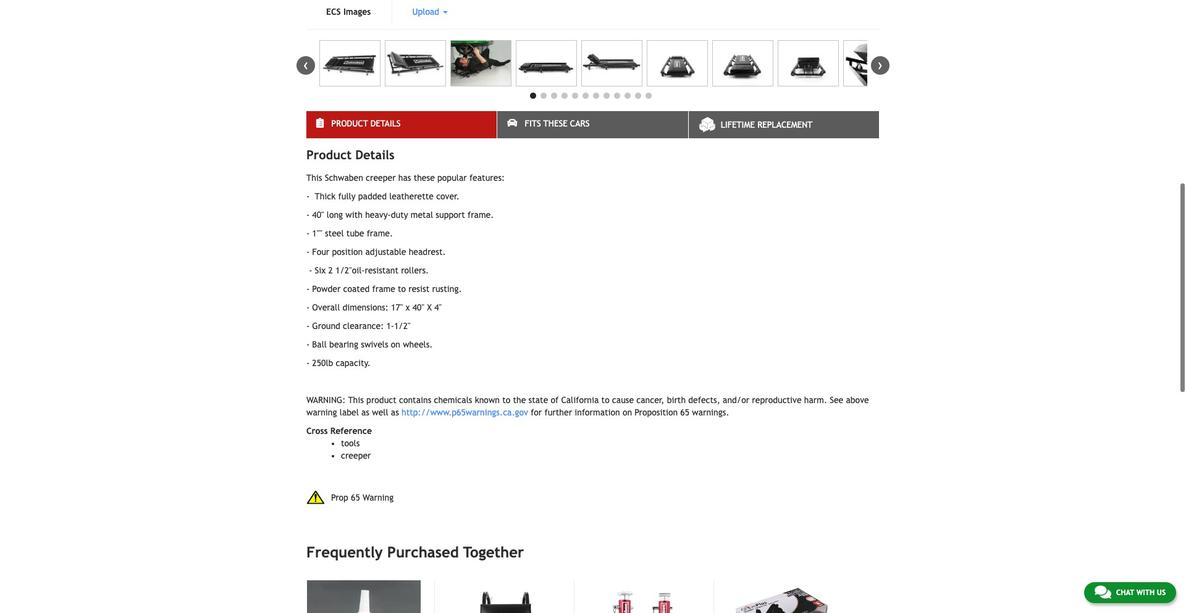 Task type: locate. For each thing, give the bounding box(es) containing it.
creeper inside "cross reference tools creeper"
[[341, 451, 371, 461]]

0 vertical spatial with
[[346, 210, 363, 220]]

http://www.p65warnings.ca.gov
[[402, 408, 528, 418]]

65 down birth
[[680, 408, 689, 418]]

padded creeper seat / stool with tool tray image
[[447, 581, 560, 613]]

- four position adjustable headrest.
[[306, 247, 446, 257]]

- for - four position adjustable headrest.
[[306, 247, 310, 257]]

with left us
[[1136, 589, 1155, 597]]

prop
[[331, 493, 348, 503]]

- left ball
[[306, 340, 310, 350]]

2
[[328, 266, 333, 275]]

as
[[361, 408, 369, 418], [391, 408, 399, 418]]

padded
[[358, 191, 387, 201]]

this left schwaben
[[306, 173, 322, 183]]

product details
[[331, 119, 401, 128], [306, 148, 395, 162]]

of
[[551, 395, 559, 405]]

1 vertical spatial product details
[[306, 148, 395, 162]]

- for - 250lb capacity.
[[306, 358, 310, 368]]

1 horizontal spatial on
[[623, 408, 632, 418]]

65 right prop
[[351, 493, 360, 503]]

creeper up -  thick fully padded leatherette cover.
[[366, 173, 396, 183]]

0 vertical spatial this
[[306, 173, 322, 183]]

- 1"" steel tube frame.
[[306, 229, 393, 238]]

aluminum 3-ton jack stands - pair image
[[587, 581, 700, 613]]

- left ground
[[306, 321, 310, 331]]

fits these cars link
[[497, 111, 688, 138]]

product details link
[[306, 111, 497, 138]]

to up the information at bottom
[[601, 395, 609, 405]]

0 horizontal spatial to
[[398, 284, 406, 294]]

fits
[[525, 119, 541, 128]]

above
[[846, 395, 869, 405]]

chat with us
[[1116, 589, 1166, 597]]

lifetime replacement
[[721, 120, 813, 130]]

http://www.p65warnings.ca.gov link
[[402, 408, 528, 418]]

0 vertical spatial 65
[[680, 408, 689, 418]]

on
[[391, 340, 400, 350], [623, 408, 632, 418]]

- for -  thick fully padded leatherette cover.
[[306, 191, 310, 201]]

1 vertical spatial this
[[348, 395, 364, 405]]

1 horizontal spatial this
[[348, 395, 364, 405]]

- left 250lb
[[306, 358, 310, 368]]

1 as from the left
[[361, 408, 369, 418]]

1 vertical spatial creeper
[[341, 451, 371, 461]]

1 vertical spatial frame.
[[367, 229, 393, 238]]

0 horizontal spatial as
[[361, 408, 369, 418]]

support
[[436, 210, 465, 220]]

frame. right support
[[468, 210, 494, 220]]

frame. down heavy-
[[367, 229, 393, 238]]

9 es#2763705 - 005941sch01a - 40" padded creeper with adjustable headrest  - get off the ground and move around with our high quality 6 wheel creeper. - schwaben - audi bmw volkswagen mercedes benz mini porsche image from the left
[[843, 40, 905, 86]]

creeper down tools
[[341, 451, 371, 461]]

- 250lb capacity.
[[306, 358, 371, 368]]

tube
[[346, 229, 364, 238]]

creeper
[[366, 173, 396, 183], [341, 451, 371, 461]]

us
[[1157, 589, 1166, 597]]

1 vertical spatial with
[[1136, 589, 1155, 597]]

0 horizontal spatial frame.
[[367, 229, 393, 238]]

to left the
[[502, 395, 510, 405]]

0 horizontal spatial on
[[391, 340, 400, 350]]

1 vertical spatial 40"
[[412, 303, 424, 313]]

- for - ball bearing swivels on wheels.
[[306, 340, 310, 350]]

to
[[398, 284, 406, 294], [502, 395, 510, 405], [601, 395, 609, 405]]

to left the resist
[[398, 284, 406, 294]]

- powder coated frame to resist rusting.
[[306, 284, 462, 294]]

wheels.
[[403, 340, 433, 350]]

as left well
[[361, 408, 369, 418]]

1 horizontal spatial frame.
[[468, 210, 494, 220]]

- left position in the left top of the page
[[306, 247, 310, 257]]

details up has
[[370, 119, 401, 128]]

1-
[[386, 321, 394, 331]]

frame.
[[468, 210, 494, 220], [367, 229, 393, 238]]

- for - ground clearance: 1-1/2"
[[306, 321, 310, 331]]

- left powder
[[306, 284, 310, 294]]

65
[[680, 408, 689, 418], [351, 493, 360, 503]]

cross reference tools creeper
[[306, 426, 372, 461]]

1 horizontal spatial 40"
[[412, 303, 424, 313]]

details up this schwaben creeper has these popular features:
[[355, 148, 395, 162]]

product
[[331, 119, 368, 128], [306, 148, 352, 162]]

- left six
[[309, 266, 312, 275]]

-
[[306, 191, 310, 201], [306, 210, 310, 220], [306, 229, 310, 238], [306, 247, 310, 257], [309, 266, 312, 275], [306, 284, 310, 294], [306, 303, 310, 313], [306, 321, 310, 331], [306, 340, 310, 350], [306, 358, 310, 368]]

1 vertical spatial on
[[623, 408, 632, 418]]

0 vertical spatial 40"
[[312, 210, 324, 220]]

3 es#2763705 - 005941sch01a - 40" padded creeper with adjustable headrest  - get off the ground and move around with our high quality 6 wheel creeper. - schwaben - audi bmw volkswagen mercedes benz mini porsche image from the left
[[450, 40, 512, 86]]

8 es#2763705 - 005941sch01a - 40" padded creeper with adjustable headrest  - get off the ground and move around with our high quality 6 wheel creeper. - schwaben - audi bmw volkswagen mercedes benz mini porsche image from the left
[[778, 40, 839, 86]]

0 vertical spatial on
[[391, 340, 400, 350]]

1 vertical spatial details
[[355, 148, 395, 162]]

lifetime replacement link
[[689, 111, 879, 138]]

0 vertical spatial product details
[[331, 119, 401, 128]]

- left the 1""
[[306, 229, 310, 238]]

cancer,
[[636, 395, 664, 405]]

with
[[346, 210, 363, 220], [1136, 589, 1155, 597]]

rollers.
[[401, 266, 429, 275]]

‹
[[303, 56, 308, 73]]

- left fully
[[306, 191, 310, 201]]

these
[[414, 173, 435, 183]]

contains
[[399, 395, 431, 405]]

headrest.
[[409, 247, 446, 257]]

1 horizontal spatial as
[[391, 408, 399, 418]]

six
[[315, 266, 326, 275]]

- left 'long'
[[306, 210, 310, 220]]

ecs
[[326, 7, 341, 17]]

1 horizontal spatial to
[[502, 395, 510, 405]]

this inside warning: this product contains chemicals known to the state of california to cause cancer, birth defects, and/or reproductive harm. see above warning label as well as
[[348, 395, 364, 405]]

4"
[[434, 303, 442, 313]]

birth
[[667, 395, 686, 405]]

- left overall
[[306, 303, 310, 313]]

heavy-
[[365, 210, 391, 220]]

swivels
[[361, 340, 388, 350]]

proposition
[[635, 408, 678, 418]]

0 vertical spatial details
[[370, 119, 401, 128]]

this
[[306, 173, 322, 183], [348, 395, 364, 405]]

40" left 'long'
[[312, 210, 324, 220]]

cross
[[306, 426, 328, 436]]

and/or
[[723, 395, 749, 405]]

resist
[[408, 284, 429, 294]]

40" right 'x'
[[412, 303, 424, 313]]

reproductive
[[752, 395, 802, 405]]

details
[[370, 119, 401, 128], [355, 148, 395, 162]]

40"
[[312, 210, 324, 220], [412, 303, 424, 313]]

7 es#2763705 - 005941sch01a - 40" padded creeper with adjustable headrest  - get off the ground and move around with our high quality 6 wheel creeper. - schwaben - audi bmw volkswagen mercedes benz mini porsche image from the left
[[712, 40, 774, 86]]

with up tube
[[346, 210, 363, 220]]

1""
[[312, 229, 322, 238]]

as right well
[[391, 408, 399, 418]]

warning: this product contains chemicals known to the state of california to cause cancer, birth defects, and/or reproductive harm. see above warning label as well as
[[306, 395, 869, 418]]

upload
[[412, 7, 442, 17]]

- ball bearing swivels on wheels.
[[306, 340, 433, 350]]

1 horizontal spatial with
[[1136, 589, 1155, 597]]

es#2763705 - 005941sch01a - 40" padded creeper with adjustable headrest  - get off the ground and move around with our high quality 6 wheel creeper. - schwaben - audi bmw volkswagen mercedes benz mini porsche image
[[319, 40, 381, 86], [385, 40, 446, 86], [450, 40, 512, 86], [516, 40, 577, 86], [581, 40, 643, 86], [647, 40, 708, 86], [712, 40, 774, 86], [778, 40, 839, 86], [843, 40, 905, 86]]

on down cause
[[623, 408, 632, 418]]

-  thick fully padded leatherette cover.
[[306, 191, 459, 201]]

x
[[406, 303, 410, 313]]

4 es#2763705 - 005941sch01a - 40" padded creeper with adjustable headrest  - get off the ground and move around with our high quality 6 wheel creeper. - schwaben - audi bmw volkswagen mercedes benz mini porsche image from the left
[[516, 40, 577, 86]]

duty metal
[[391, 210, 433, 220]]

ball
[[312, 340, 327, 350]]

- for - 40" long with heavy-duty metal support frame.
[[306, 210, 310, 220]]

0 horizontal spatial 65
[[351, 493, 360, 503]]

http://www.p65warnings.ca.gov for further information on proposition 65 warnings.
[[402, 408, 729, 418]]

this up label
[[348, 395, 364, 405]]

on down 1-
[[391, 340, 400, 350]]

rusting.
[[432, 284, 462, 294]]

together
[[463, 544, 524, 561]]

- six 2 1/2"oil-resistant rollers.
[[306, 266, 429, 275]]



Task type: vqa. For each thing, say whether or not it's contained in the screenshot.
1""
yes



Task type: describe. For each thing, give the bounding box(es) containing it.
steel
[[325, 229, 344, 238]]

on for information
[[623, 408, 632, 418]]

5 es#2763705 - 005941sch01a - 40" padded creeper with adjustable headrest  - get off the ground and move around with our high quality 6 wheel creeper. - schwaben - audi bmw volkswagen mercedes benz mini porsche image from the left
[[581, 40, 643, 86]]

warning
[[306, 408, 337, 418]]

ecs images link
[[306, 0, 391, 24]]

overall
[[312, 303, 340, 313]]

state
[[528, 395, 548, 405]]

0 horizontal spatial with
[[346, 210, 363, 220]]

2 horizontal spatial to
[[601, 395, 609, 405]]

lifetime
[[721, 120, 755, 130]]

popular
[[437, 173, 467, 183]]

1 vertical spatial product
[[306, 148, 352, 162]]

prop 65 warning image
[[306, 490, 325, 505]]

- overall dimensions: 17" x 40" x 4"
[[306, 303, 442, 313]]

ground
[[312, 321, 340, 331]]

schwaben
[[325, 173, 363, 183]]

0 vertical spatial frame.
[[468, 210, 494, 220]]

mtl manual transmission fluid 75w80 - 1 quart image
[[307, 581, 421, 613]]

coated
[[343, 284, 370, 294]]

comments image
[[1095, 585, 1111, 600]]

warning
[[363, 493, 394, 503]]

gloveplus black nitrile gloves - large image
[[726, 581, 839, 613]]

has
[[398, 173, 411, 183]]

x
[[427, 303, 432, 313]]

long
[[327, 210, 343, 220]]

further
[[545, 408, 572, 418]]

with inside 'link'
[[1136, 589, 1155, 597]]

tools
[[341, 439, 360, 448]]

chat
[[1116, 589, 1134, 597]]

- 40" long with heavy-duty metal support frame.
[[306, 210, 494, 220]]

harm.
[[804, 395, 827, 405]]

bearing
[[329, 340, 358, 350]]

leatherette
[[389, 191, 434, 201]]

reference
[[330, 426, 372, 436]]

0 vertical spatial creeper
[[366, 173, 396, 183]]

0 horizontal spatial this
[[306, 173, 322, 183]]

features:
[[469, 173, 505, 183]]

for
[[531, 408, 542, 418]]

- ground clearance: 1-1/2"
[[306, 321, 411, 331]]

ecs images
[[326, 7, 371, 17]]

frequently
[[306, 544, 383, 561]]

position
[[332, 247, 363, 257]]

2 es#2763705 - 005941sch01a - 40" padded creeper with adjustable headrest  - get off the ground and move around with our high quality 6 wheel creeper. - schwaben - audi bmw volkswagen mercedes benz mini porsche image from the left
[[385, 40, 446, 86]]

chat with us link
[[1084, 583, 1176, 604]]

cause
[[612, 395, 634, 405]]

information
[[575, 408, 620, 418]]

powder
[[312, 284, 341, 294]]

17"
[[391, 303, 403, 313]]

› link
[[871, 56, 890, 75]]

›
[[878, 56, 883, 73]]

clearance:
[[343, 321, 384, 331]]

the
[[513, 395, 526, 405]]

upload button
[[393, 0, 468, 24]]

2 as from the left
[[391, 408, 399, 418]]

images
[[343, 7, 371, 17]]

1/2"
[[394, 321, 411, 331]]

defects,
[[688, 395, 720, 405]]

california
[[561, 395, 599, 405]]

frame
[[372, 284, 395, 294]]

1 es#2763705 - 005941sch01a - 40" padded creeper with adjustable headrest  - get off the ground and move around with our high quality 6 wheel creeper. - schwaben - audi bmw volkswagen mercedes benz mini porsche image from the left
[[319, 40, 381, 86]]

250lb
[[312, 358, 333, 368]]

cars
[[570, 119, 590, 128]]

- for - 1"" steel tube frame.
[[306, 229, 310, 238]]

1/2"oil-
[[335, 266, 365, 275]]

prop 65 warning
[[331, 493, 394, 503]]

0 horizontal spatial 40"
[[312, 210, 324, 220]]

chemicals
[[434, 395, 472, 405]]

- for - overall dimensions: 17" x 40" x 4"
[[306, 303, 310, 313]]

- for - six 2 1/2"oil-resistant rollers.
[[309, 266, 312, 275]]

1 horizontal spatial 65
[[680, 408, 689, 418]]

on for swivels
[[391, 340, 400, 350]]

dimensions:
[[343, 303, 388, 313]]

capacity.
[[336, 358, 371, 368]]

these
[[543, 119, 567, 128]]

- for - powder coated frame to resist rusting.
[[306, 284, 310, 294]]

1 vertical spatial 65
[[351, 493, 360, 503]]

frequently purchased together
[[306, 544, 524, 561]]

purchased
[[387, 544, 459, 561]]

see
[[830, 395, 843, 405]]

well
[[372, 408, 388, 418]]

0 vertical spatial product
[[331, 119, 368, 128]]

warnings.
[[692, 408, 729, 418]]

adjustable
[[365, 247, 406, 257]]

fully
[[338, 191, 356, 201]]

product
[[366, 395, 396, 405]]

cover.
[[436, 191, 459, 201]]

label
[[340, 408, 359, 418]]

6 es#2763705 - 005941sch01a - 40" padded creeper with adjustable headrest  - get off the ground and move around with our high quality 6 wheel creeper. - schwaben - audi bmw volkswagen mercedes benz mini porsche image from the left
[[647, 40, 708, 86]]

‹ link
[[297, 56, 315, 75]]



